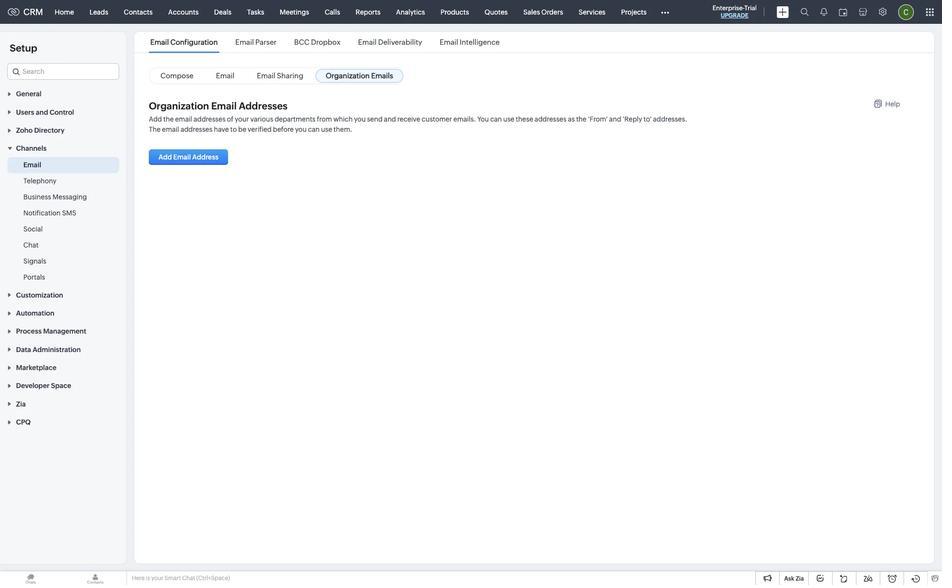 Task type: vqa. For each thing, say whether or not it's contained in the screenshot.
29, to the middle
no



Task type: locate. For each thing, give the bounding box(es) containing it.
0 vertical spatial email
[[175, 115, 192, 123]]

1 horizontal spatial and
[[384, 115, 396, 123]]

accounts
[[168, 8, 199, 16]]

1 vertical spatial email
[[162, 126, 179, 133]]

addresses left "as"
[[535, 115, 567, 123]]

business messaging
[[23, 193, 87, 201]]

calendar image
[[839, 8, 848, 16]]

crm link
[[8, 7, 43, 17]]

bcc dropbox
[[294, 38, 341, 46]]

0 vertical spatial use
[[503, 115, 515, 123]]

address
[[192, 153, 219, 161]]

0 vertical spatial can
[[490, 115, 502, 123]]

add inside 'add the email addresses of your various departments from which you send and receive customer emails. you can use these addresses as the 'from' and 'reply to' addresses. the email addresses have to be verified before you can use them.'
[[149, 115, 162, 123]]

zia right ask
[[796, 576, 804, 582]]

email left parser
[[235, 38, 254, 46]]

chat inside the channels region
[[23, 242, 39, 249]]

add the email addresses of your various departments from which you send and receive customer emails. you can use these addresses as the 'from' and 'reply to' addresses. the email addresses have to be verified before you can use them.
[[149, 115, 688, 133]]

configuration
[[170, 38, 218, 46]]

emails.
[[454, 115, 476, 123]]

1 horizontal spatial can
[[490, 115, 502, 123]]

1 horizontal spatial organization
[[326, 72, 370, 80]]

zia
[[16, 400, 26, 408], [796, 576, 804, 582]]

1 horizontal spatial zia
[[796, 576, 804, 582]]

add email address button
[[149, 149, 228, 165]]

your right is
[[151, 575, 163, 582]]

email right the on the top left of the page
[[162, 126, 179, 133]]

add for add email address
[[159, 153, 172, 161]]

Search text field
[[8, 64, 119, 79]]

organization email addresses
[[149, 100, 288, 111]]

0 horizontal spatial zia
[[16, 400, 26, 408]]

0 vertical spatial chat
[[23, 242, 39, 249]]

data
[[16, 346, 31, 354]]

email up organization email addresses
[[216, 72, 235, 80]]

email parser link
[[234, 38, 278, 46]]

use left these
[[503, 115, 515, 123]]

email configuration
[[150, 38, 218, 46]]

parser
[[255, 38, 277, 46]]

email down reports link
[[358, 38, 377, 46]]

space
[[51, 382, 71, 390]]

you
[[354, 115, 366, 123], [295, 126, 307, 133]]

contacts
[[124, 8, 153, 16]]

signals image
[[821, 8, 828, 16]]

chat right smart
[[182, 575, 195, 582]]

email deliverability
[[358, 38, 422, 46]]

organization left emails
[[326, 72, 370, 80]]

zia inside dropdown button
[[16, 400, 26, 408]]

email inside button
[[173, 153, 191, 161]]

'from'
[[588, 115, 608, 123]]

the right "as"
[[576, 115, 587, 123]]

sms
[[62, 209, 76, 217]]

accounts link
[[161, 0, 206, 24]]

contacts image
[[65, 572, 126, 585]]

organization
[[326, 72, 370, 80], [149, 100, 209, 111]]

search element
[[795, 0, 815, 24]]

email sharing
[[257, 72, 303, 80]]

and inside 'dropdown button'
[[36, 108, 48, 116]]

add inside button
[[159, 153, 172, 161]]

notification sms
[[23, 209, 76, 217]]

here is your smart chat (ctrl+space)
[[132, 575, 230, 582]]

0 vertical spatial add
[[149, 115, 162, 123]]

email down products
[[440, 38, 458, 46]]

process management button
[[0, 322, 127, 340]]

1 vertical spatial you
[[295, 126, 307, 133]]

email for email configuration
[[150, 38, 169, 46]]

0 horizontal spatial chat
[[23, 242, 39, 249]]

directory
[[34, 127, 65, 134]]

0 vertical spatial zia
[[16, 400, 26, 408]]

can right you
[[490, 115, 502, 123]]

0 horizontal spatial your
[[151, 575, 163, 582]]

1 vertical spatial email link
[[23, 160, 41, 170]]

you
[[478, 115, 489, 123]]

and right users
[[36, 108, 48, 116]]

developer space
[[16, 382, 71, 390]]

your
[[235, 115, 249, 123], [151, 575, 163, 582]]

your up be
[[235, 115, 249, 123]]

add up the on the top left of the page
[[149, 115, 162, 123]]

email link
[[206, 69, 245, 83], [23, 160, 41, 170]]

email left address
[[173, 153, 191, 161]]

home
[[55, 8, 74, 16]]

email inside the channels region
[[23, 161, 41, 169]]

cpq button
[[0, 413, 127, 431]]

help
[[886, 100, 901, 108]]

0 horizontal spatial and
[[36, 108, 48, 116]]

business messaging link
[[23, 192, 87, 202]]

organization down compose link
[[149, 100, 209, 111]]

email intelligence link
[[438, 38, 501, 46]]

customization button
[[0, 286, 127, 304]]

and left 'reply
[[609, 115, 622, 123]]

email for email sharing
[[257, 72, 276, 80]]

the
[[149, 126, 161, 133]]

social
[[23, 225, 43, 233]]

addresses
[[239, 100, 288, 111]]

and right send
[[384, 115, 396, 123]]

1 vertical spatial use
[[321, 126, 332, 133]]

signals link
[[23, 257, 46, 266]]

addresses up 'have'
[[194, 115, 226, 123]]

meetings link
[[272, 0, 317, 24]]

search image
[[801, 8, 809, 16]]

process management
[[16, 328, 86, 335]]

Other Modules field
[[655, 4, 676, 20]]

you left send
[[354, 115, 366, 123]]

1 vertical spatial your
[[151, 575, 163, 582]]

users and control button
[[0, 103, 127, 121]]

email deliverability link
[[357, 38, 424, 46]]

email intelligence
[[440, 38, 500, 46]]

0 horizontal spatial email link
[[23, 160, 41, 170]]

addresses.
[[653, 115, 688, 123]]

1 horizontal spatial use
[[503, 115, 515, 123]]

zia up cpq
[[16, 400, 26, 408]]

email down organization email addresses
[[175, 115, 192, 123]]

0 vertical spatial organization
[[326, 72, 370, 80]]

0 horizontal spatial can
[[308, 126, 320, 133]]

email for email intelligence
[[440, 38, 458, 46]]

addresses left 'have'
[[181, 126, 213, 133]]

general
[[16, 90, 41, 98]]

1 horizontal spatial you
[[354, 115, 366, 123]]

1 vertical spatial chat
[[182, 575, 195, 582]]

quotes
[[485, 8, 508, 16]]

use down from at the left of page
[[321, 126, 332, 133]]

0 horizontal spatial organization
[[149, 100, 209, 111]]

email for email deliverability
[[358, 38, 377, 46]]

1 vertical spatial add
[[159, 153, 172, 161]]

from
[[317, 115, 332, 123]]

email left configuration
[[150, 38, 169, 46]]

channels
[[16, 145, 47, 152]]

dropbox
[[311, 38, 341, 46]]

list
[[142, 32, 509, 53]]

send
[[367, 115, 383, 123]]

quotes link
[[477, 0, 516, 24]]

email for rightmost email link
[[216, 72, 235, 80]]

email down channels
[[23, 161, 41, 169]]

add down the on the top left of the page
[[159, 153, 172, 161]]

you down the departments
[[295, 126, 307, 133]]

1 vertical spatial can
[[308, 126, 320, 133]]

0 vertical spatial your
[[235, 115, 249, 123]]

products
[[441, 8, 469, 16]]

the up add email address at the left top of the page
[[163, 115, 174, 123]]

1 horizontal spatial your
[[235, 115, 249, 123]]

which
[[334, 115, 353, 123]]

to'
[[644, 115, 652, 123]]

profile element
[[893, 0, 920, 24]]

email parser
[[235, 38, 277, 46]]

chat down social
[[23, 242, 39, 249]]

email
[[175, 115, 192, 123], [162, 126, 179, 133]]

1 vertical spatial organization
[[149, 100, 209, 111]]

(ctrl+space)
[[196, 575, 230, 582]]

1 horizontal spatial the
[[576, 115, 587, 123]]

0 vertical spatial email link
[[206, 69, 245, 83]]

email link up organization email addresses
[[206, 69, 245, 83]]

None field
[[7, 63, 119, 80]]

1 horizontal spatial email link
[[206, 69, 245, 83]]

email link down channels
[[23, 160, 41, 170]]

email left the sharing
[[257, 72, 276, 80]]

users and control
[[16, 108, 74, 116]]

general button
[[0, 85, 127, 103]]

customer
[[422, 115, 452, 123]]

automation button
[[0, 304, 127, 322]]

analytics link
[[388, 0, 433, 24]]

ask
[[785, 576, 795, 582]]

0 horizontal spatial the
[[163, 115, 174, 123]]

can down from at the left of page
[[308, 126, 320, 133]]

developer
[[16, 382, 50, 390]]



Task type: describe. For each thing, give the bounding box(es) containing it.
enterprise-trial upgrade
[[713, 4, 757, 19]]

automation
[[16, 310, 54, 317]]

as
[[568, 115, 575, 123]]

administration
[[33, 346, 81, 354]]

sales
[[524, 8, 540, 16]]

0 horizontal spatial use
[[321, 126, 332, 133]]

calls
[[325, 8, 340, 16]]

create menu image
[[777, 6, 789, 18]]

have
[[214, 126, 229, 133]]

these
[[516, 115, 533, 123]]

to
[[230, 126, 237, 133]]

bcc
[[294, 38, 310, 46]]

add email address
[[159, 153, 219, 161]]

products link
[[433, 0, 477, 24]]

email sharing link
[[247, 69, 314, 83]]

data administration button
[[0, 340, 127, 359]]

channels region
[[0, 157, 127, 286]]

cpq
[[16, 419, 31, 426]]

0 vertical spatial you
[[354, 115, 366, 123]]

contacts link
[[116, 0, 161, 24]]

add for add the email addresses of your various departments from which you send and receive customer emails. you can use these addresses as the 'from' and 'reply to' addresses. the email addresses have to be verified before you can use them.
[[149, 115, 162, 123]]

data administration
[[16, 346, 81, 354]]

signals
[[23, 258, 46, 265]]

enterprise-
[[713, 4, 745, 12]]

departments
[[275, 115, 316, 123]]

various
[[250, 115, 273, 123]]

tasks
[[247, 8, 264, 16]]

here
[[132, 575, 145, 582]]

is
[[146, 575, 150, 582]]

business
[[23, 193, 51, 201]]

create menu element
[[771, 0, 795, 24]]

2 horizontal spatial and
[[609, 115, 622, 123]]

1 the from the left
[[163, 115, 174, 123]]

before
[[273, 126, 294, 133]]

tasks link
[[239, 0, 272, 24]]

messaging
[[53, 193, 87, 201]]

chat link
[[23, 241, 39, 250]]

upgrade
[[721, 12, 749, 19]]

leads
[[90, 8, 108, 16]]

list containing email configuration
[[142, 32, 509, 53]]

compose
[[161, 72, 194, 80]]

reports
[[356, 8, 381, 16]]

services link
[[571, 0, 614, 24]]

organization for organization email addresses
[[149, 100, 209, 111]]

of
[[227, 115, 234, 123]]

deals
[[214, 8, 232, 16]]

them.
[[334, 126, 352, 133]]

notification sms link
[[23, 208, 76, 218]]

be
[[238, 126, 246, 133]]

sales orders link
[[516, 0, 571, 24]]

ask zia
[[785, 576, 804, 582]]

zia button
[[0, 395, 127, 413]]

email up the of on the top of the page
[[211, 100, 237, 111]]

email for email parser
[[235, 38, 254, 46]]

1 vertical spatial zia
[[796, 576, 804, 582]]

projects link
[[614, 0, 655, 24]]

notification
[[23, 209, 61, 217]]

calls link
[[317, 0, 348, 24]]

your inside 'add the email addresses of your various departments from which you send and receive customer emails. you can use these addresses as the 'from' and 'reply to' addresses. the email addresses have to be verified before you can use them.'
[[235, 115, 249, 123]]

compose link
[[150, 69, 204, 83]]

deals link
[[206, 0, 239, 24]]

process
[[16, 328, 42, 335]]

reports link
[[348, 0, 388, 24]]

projects
[[621, 8, 647, 16]]

emails
[[371, 72, 393, 80]]

'reply
[[623, 115, 643, 123]]

orders
[[542, 8, 563, 16]]

control
[[50, 108, 74, 116]]

organization for organization emails
[[326, 72, 370, 80]]

profile image
[[899, 4, 914, 20]]

chats image
[[0, 572, 61, 585]]

telephony
[[23, 177, 57, 185]]

channels button
[[0, 139, 127, 157]]

developer space button
[[0, 377, 127, 395]]

bcc dropbox link
[[293, 38, 342, 46]]

0 horizontal spatial you
[[295, 126, 307, 133]]

organization emails link
[[316, 69, 404, 83]]

crm
[[23, 7, 43, 17]]

1 horizontal spatial chat
[[182, 575, 195, 582]]

marketplace
[[16, 364, 56, 372]]

signals element
[[815, 0, 834, 24]]

marketplace button
[[0, 359, 127, 377]]

sharing
[[277, 72, 303, 80]]

users
[[16, 108, 34, 116]]

setup
[[10, 42, 37, 54]]

zoho
[[16, 127, 33, 134]]

2 the from the left
[[576, 115, 587, 123]]

intelligence
[[460, 38, 500, 46]]



